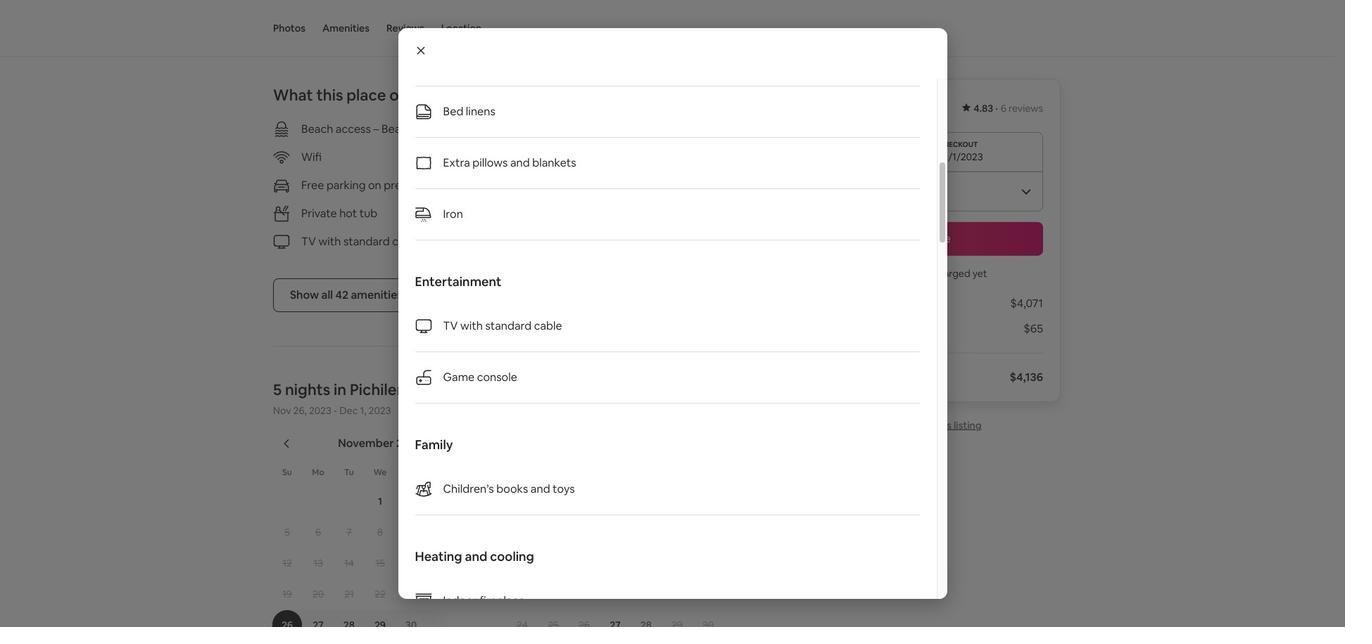 Task type: locate. For each thing, give the bounding box(es) containing it.
beachfront
[[381, 122, 439, 137]]

14, thursday, december 2023. unavailable button
[[631, 549, 661, 579]]

private for private pool
[[537, 178, 573, 193]]

2 21 button from the left
[[631, 580, 662, 610]]

1 horizontal spatial 17
[[518, 589, 527, 601]]

and for pillows
[[510, 156, 530, 170]]

1 vertical spatial with
[[460, 319, 483, 334]]

23 button
[[396, 580, 427, 610], [693, 580, 724, 610]]

0 horizontal spatial 22 button
[[365, 580, 396, 610]]

this up beach in the left top of the page
[[316, 85, 343, 105]]

1 23 from the left
[[406, 589, 417, 601]]

cable
[[392, 235, 420, 249], [534, 319, 562, 334]]

0 horizontal spatial 2023
[[309, 405, 331, 418]]

show
[[290, 288, 319, 303]]

tv inside 'what this place offers' dialog
[[443, 319, 458, 334]]

1 horizontal spatial 18
[[548, 589, 558, 601]]

show all 42 amenities button
[[273, 279, 420, 313]]

20 button down '13, wednesday, december 2023. unavailable' button
[[600, 580, 631, 610]]

0 horizontal spatial 18
[[468, 558, 478, 570]]

1 23 button from the left
[[396, 580, 427, 610]]

22 button down 15, friday, december 2023. unavailable button
[[662, 580, 693, 610]]

21 down 14, thursday, december 2023. unavailable "button"
[[641, 589, 651, 601]]

location button
[[441, 0, 482, 56]]

0 vertical spatial this
[[316, 85, 343, 105]]

1 horizontal spatial tv with standard cable
[[443, 319, 562, 334]]

2023 right "1,"
[[369, 405, 391, 418]]

0 horizontal spatial 20
[[312, 589, 324, 601]]

0 horizontal spatial 21
[[344, 589, 354, 601]]

nights
[[285, 380, 330, 400]]

18
[[468, 558, 478, 570], [548, 589, 558, 601]]

0 horizontal spatial 23 button
[[396, 580, 427, 610]]

0 vertical spatial 17 button
[[427, 549, 458, 579]]

18 down the '11, monday, december 2023. unavailable' button
[[548, 589, 558, 601]]

1 horizontal spatial 22 button
[[662, 580, 693, 610]]

20
[[312, 589, 324, 601], [609, 589, 621, 601]]

0 vertical spatial 18
[[468, 558, 478, 570]]

2 20 button from the left
[[600, 580, 631, 610]]

1 vertical spatial 6
[[315, 527, 321, 539]]

18 for the leftmost 18 button
[[468, 558, 478, 570]]

0 horizontal spatial with
[[318, 235, 341, 249]]

0 horizontal spatial 6
[[315, 527, 321, 539]]

1 horizontal spatial 23 button
[[693, 580, 724, 610]]

heating
[[415, 549, 462, 565]]

0 horizontal spatial 23
[[406, 589, 417, 601]]

17 button up 24 button
[[427, 549, 458, 579]]

game
[[443, 370, 475, 385]]

5 button
[[272, 518, 303, 548]]

12/1/2023 button
[[816, 132, 1043, 172]]

13, wednesday, december 2023. unavailable button
[[600, 549, 630, 579]]

dedicated
[[537, 150, 591, 165]]

tv down private hot tub
[[301, 235, 316, 249]]

0 horizontal spatial 20 button
[[303, 580, 334, 610]]

0 vertical spatial and
[[510, 156, 530, 170]]

0 horizontal spatial private
[[301, 206, 337, 221]]

$4,136
[[1010, 370, 1043, 385]]

19 button down 12, tuesday, december 2023. unavailable button
[[569, 580, 600, 610]]

5 up 12
[[284, 527, 290, 539]]

20 button down the 13 button
[[303, 580, 334, 610]]

this for what
[[316, 85, 343, 105]]

1 19 from the left
[[282, 589, 292, 601]]

report this listing
[[900, 420, 982, 432]]

11, monday, december 2023. unavailable button
[[539, 549, 568, 579]]

washer
[[537, 235, 576, 249]]

and down 11, saturday, november 2023. unavailable button on the left bottom of the page
[[465, 549, 487, 565]]

0 vertical spatial 18 button
[[458, 549, 489, 579]]

1 vertical spatial and
[[531, 482, 550, 497]]

family
[[415, 437, 453, 453]]

10
[[517, 558, 527, 570]]

22 button down 15 'button'
[[365, 580, 396, 610]]

16, saturday, december 2023. unavailable button
[[693, 549, 723, 579]]

be
[[919, 267, 931, 280]]

0 vertical spatial cable
[[392, 235, 420, 249]]

beach
[[301, 122, 333, 137]]

$65
[[1024, 322, 1043, 336]]

19 down 12
[[282, 589, 292, 601]]

6 right ·
[[1001, 102, 1007, 115]]

1 horizontal spatial 20 button
[[600, 580, 631, 610]]

-
[[334, 405, 337, 418]]

17
[[437, 558, 447, 570], [518, 589, 527, 601]]

21 down the 14
[[344, 589, 354, 601]]

3, sunday, december 2023. available. there is a 2 night minimum stay requirement. select as check-in date. button
[[508, 518, 537, 548]]

this
[[316, 85, 343, 105], [935, 420, 952, 432]]

bed linens
[[443, 104, 495, 119]]

1 horizontal spatial and
[[510, 156, 530, 170]]

0 vertical spatial 5
[[273, 380, 282, 400]]

22 down 15, friday, december 2023. unavailable button
[[672, 589, 683, 601]]

18 button
[[458, 549, 489, 579], [538, 580, 569, 610]]

7 button
[[334, 518, 365, 548]]

yet
[[973, 267, 987, 280]]

7
[[346, 527, 352, 539]]

in
[[334, 380, 347, 400]]

charged
[[933, 267, 970, 280]]

2023 left -
[[309, 405, 331, 418]]

18 for the bottommost 18 button
[[548, 589, 558, 601]]

tu
[[344, 468, 354, 479]]

2 23 from the left
[[703, 589, 714, 601]]

1 horizontal spatial 21 button
[[631, 580, 662, 610]]

19 for first 19 'button' from right
[[579, 589, 589, 601]]

0 vertical spatial private
[[537, 178, 573, 193]]

0 horizontal spatial tv with standard cable
[[301, 235, 420, 249]]

17 button down 10 button
[[507, 580, 538, 610]]

19 button down 12 button
[[272, 580, 303, 610]]

19 for first 19 'button' from the left
[[282, 589, 292, 601]]

17 right 16 button
[[437, 558, 447, 570]]

extra
[[443, 156, 470, 170]]

6 right 5 button
[[315, 527, 321, 539]]

private down free
[[301, 206, 337, 221]]

1 vertical spatial 18
[[548, 589, 558, 601]]

23 button down 16, saturday, december 2023. unavailable button
[[693, 580, 724, 610]]

and right pillows
[[510, 156, 530, 170]]

$4,071
[[1010, 296, 1043, 311]]

nov
[[273, 405, 291, 418]]

21 button down 14, thursday, december 2023. unavailable "button"
[[631, 580, 662, 610]]

5 inside the 5 nights in pichilemu nov 26, 2023 - dec 1, 2023
[[273, 380, 282, 400]]

1 horizontal spatial 17 button
[[507, 580, 538, 610]]

tv with standard cable
[[301, 235, 420, 249], [443, 319, 562, 334]]

0 horizontal spatial this
[[316, 85, 343, 105]]

5 for 5
[[284, 527, 290, 539]]

42
[[335, 288, 348, 303]]

photos
[[273, 22, 305, 34]]

20 down '13, wednesday, december 2023. unavailable' button
[[609, 589, 621, 601]]

0 vertical spatial tv
[[301, 235, 316, 249]]

1 vertical spatial 5
[[284, 527, 290, 539]]

23
[[406, 589, 417, 601], [703, 589, 714, 601]]

private down blankets
[[537, 178, 573, 193]]

reviews
[[1009, 102, 1043, 115]]

23 down 16 on the left
[[406, 589, 417, 601]]

and for books
[[531, 482, 550, 497]]

6 button
[[303, 518, 334, 548]]

0 horizontal spatial 19
[[282, 589, 292, 601]]

2 horizontal spatial and
[[531, 482, 550, 497]]

access
[[336, 122, 371, 137]]

0 horizontal spatial standard
[[343, 235, 390, 249]]

14
[[344, 558, 354, 570]]

2 23 button from the left
[[693, 580, 724, 610]]

0 vertical spatial with
[[318, 235, 341, 249]]

1 vertical spatial tv
[[443, 319, 458, 334]]

standard
[[343, 235, 390, 249], [485, 319, 532, 334]]

1 22 button from the left
[[365, 580, 396, 610]]

20 button
[[303, 580, 334, 610], [600, 580, 631, 610]]

1 20 from the left
[[312, 589, 324, 601]]

on
[[368, 178, 381, 193]]

and
[[510, 156, 530, 170], [531, 482, 550, 497], [465, 549, 487, 565]]

1 horizontal spatial 22
[[672, 589, 683, 601]]

19
[[282, 589, 292, 601], [579, 589, 589, 601]]

2 19 from the left
[[579, 589, 589, 601]]

1 button
[[365, 487, 396, 517]]

standard down tub
[[343, 235, 390, 249]]

1 horizontal spatial 5
[[284, 527, 290, 539]]

10 button
[[507, 549, 538, 579]]

1,
[[360, 405, 366, 418]]

1 vertical spatial cable
[[534, 319, 562, 334]]

23 button left the 24
[[396, 580, 427, 610]]

2 21 from the left
[[641, 589, 651, 601]]

1 vertical spatial tv with standard cable
[[443, 319, 562, 334]]

1 horizontal spatial this
[[935, 420, 952, 432]]

private hot tub
[[301, 206, 378, 221]]

0 horizontal spatial 21 button
[[334, 580, 365, 610]]

console
[[477, 370, 517, 385]]

1 horizontal spatial 23
[[703, 589, 714, 601]]

2 horizontal spatial 2023
[[396, 437, 422, 451]]

what this place offers
[[273, 85, 432, 105]]

1 vertical spatial standard
[[485, 319, 532, 334]]

1 horizontal spatial 21
[[641, 589, 651, 601]]

with down private hot tub
[[318, 235, 341, 249]]

18 button down the '11, monday, december 2023. unavailable' button
[[538, 580, 569, 610]]

beach access – beachfront
[[301, 122, 439, 137]]

2 20 from the left
[[609, 589, 621, 601]]

standard inside 'what this place offers' dialog
[[485, 319, 532, 334]]

0 horizontal spatial 5
[[273, 380, 282, 400]]

25
[[468, 589, 479, 601]]

1 horizontal spatial private
[[537, 178, 573, 193]]

6
[[1001, 102, 1007, 115], [315, 527, 321, 539]]

·
[[996, 102, 998, 115]]

0 horizontal spatial 17
[[437, 558, 447, 570]]

0 vertical spatial 6
[[1001, 102, 1007, 115]]

21 button down the 14
[[334, 580, 365, 610]]

23 down 16, saturday, december 2023. unavailable button
[[703, 589, 714, 601]]

0 vertical spatial 17
[[437, 558, 447, 570]]

1 21 button from the left
[[334, 580, 365, 610]]

1 horizontal spatial with
[[460, 319, 483, 334]]

cable inside 'what this place offers' dialog
[[534, 319, 562, 334]]

12, tuesday, december 2023. unavailable button
[[569, 549, 599, 579]]

0 horizontal spatial cable
[[392, 235, 420, 249]]

5 inside 5 button
[[284, 527, 290, 539]]

18 button up 25
[[458, 549, 489, 579]]

1 horizontal spatial 18 button
[[538, 580, 569, 610]]

children's books and toys
[[443, 482, 575, 497]]

standard up console at the left bottom of the page
[[485, 319, 532, 334]]

1 horizontal spatial cable
[[534, 319, 562, 334]]

1 horizontal spatial standard
[[485, 319, 532, 334]]

6, wednesday, december 2023. available. there is a 2 night minimum stay requirement. select as check-in date. button
[[600, 518, 630, 548]]

1 vertical spatial private
[[301, 206, 337, 221]]

1 21 from the left
[[344, 589, 354, 601]]

tv with standard cable down tub
[[301, 235, 420, 249]]

5 for 5 nights in pichilemu nov 26, 2023 - dec 1, 2023
[[273, 380, 282, 400]]

22 down 15
[[375, 589, 386, 601]]

1 horizontal spatial 20
[[609, 589, 621, 601]]

0 vertical spatial tv with standard cable
[[301, 235, 420, 249]]

2023 inside calendar application
[[396, 437, 422, 451]]

19 down 12, tuesday, december 2023. unavailable button
[[579, 589, 589, 601]]

5 up the nov
[[273, 380, 282, 400]]

0 horizontal spatial and
[[465, 549, 487, 565]]

this left the listing
[[935, 420, 952, 432]]

show all 42 amenities
[[290, 288, 403, 303]]

1 horizontal spatial tv
[[443, 319, 458, 334]]

0 horizontal spatial 22
[[375, 589, 386, 601]]

1 vertical spatial this
[[935, 420, 952, 432]]

1 horizontal spatial 19 button
[[569, 580, 600, 610]]

20 down 13 on the bottom left of the page
[[312, 589, 324, 601]]

5
[[273, 380, 282, 400], [284, 527, 290, 539]]

17 down "10"
[[518, 589, 527, 601]]

2023 right november
[[396, 437, 422, 451]]

location
[[441, 22, 482, 34]]

report
[[900, 420, 933, 432]]

18 up 25
[[468, 558, 478, 570]]

1
[[378, 496, 382, 508]]

1 horizontal spatial 19
[[579, 589, 589, 601]]

dedicated workspace
[[537, 150, 650, 165]]

1 vertical spatial 18 button
[[538, 580, 569, 610]]

tv down entertainment
[[443, 319, 458, 334]]

0 horizontal spatial 19 button
[[272, 580, 303, 610]]

tv with standard cable up console at the left bottom of the page
[[443, 319, 562, 334]]

with down entertainment
[[460, 319, 483, 334]]

26,
[[293, 405, 307, 418]]

and left "toys"
[[531, 482, 550, 497]]



Task type: describe. For each thing, give the bounding box(es) containing it.
bed
[[443, 104, 463, 119]]

private for private hot tub
[[301, 206, 337, 221]]

blankets
[[532, 156, 576, 170]]

photos button
[[273, 0, 305, 56]]

this for report
[[935, 420, 952, 432]]

–
[[373, 122, 379, 137]]

kitchen
[[537, 122, 577, 137]]

15 button
[[365, 549, 396, 579]]

6 inside "6" button
[[315, 527, 321, 539]]

16 button
[[396, 549, 427, 579]]

pichilemu
[[350, 380, 420, 400]]

4.83
[[974, 102, 993, 115]]

offers
[[389, 85, 432, 105]]

su
[[282, 468, 292, 479]]

1 horizontal spatial 6
[[1001, 102, 1007, 115]]

free parking on premises
[[301, 178, 431, 193]]

1 22 from the left
[[375, 589, 386, 601]]

2 22 button from the left
[[662, 580, 693, 610]]

pillows
[[473, 156, 508, 170]]

0 vertical spatial standard
[[343, 235, 390, 249]]

13
[[313, 558, 323, 570]]

linens
[[466, 104, 495, 119]]

mo
[[312, 468, 324, 479]]

15
[[375, 558, 385, 570]]

0 horizontal spatial 17 button
[[427, 549, 458, 579]]

21 for 1st 21 button from the left
[[344, 589, 354, 601]]

entertainment
[[415, 274, 502, 290]]

indoor
[[443, 594, 477, 609]]

8
[[377, 527, 383, 539]]

20 for first 20 button from right
[[609, 589, 621, 601]]

children's
[[443, 482, 494, 497]]

calendar application
[[256, 422, 1206, 628]]

24 button
[[427, 580, 458, 610]]

0 horizontal spatial 18 button
[[458, 549, 489, 579]]

hot
[[339, 206, 357, 221]]

parking
[[327, 178, 366, 193]]

reviews button
[[386, 0, 424, 56]]

cooling
[[490, 549, 534, 565]]

place
[[346, 85, 386, 105]]

21 for first 21 button from right
[[641, 589, 651, 601]]

november
[[338, 437, 394, 451]]

reviews
[[386, 22, 424, 34]]

heating and cooling
[[415, 549, 534, 565]]

amenities
[[351, 288, 403, 303]]

report this listing button
[[878, 420, 982, 432]]

you
[[872, 267, 889, 280]]

7, thursday, december 2023. available, but has no eligible checkout date, due to the 2 night stay requirement. button
[[631, 518, 661, 548]]

game console
[[443, 370, 517, 385]]

amenities
[[322, 22, 370, 34]]

free
[[301, 178, 324, 193]]

with inside 'what this place offers' dialog
[[460, 319, 483, 334]]

12
[[282, 558, 292, 570]]

1 horizontal spatial 2023
[[369, 405, 391, 418]]

10, friday, november 2023. unavailable button
[[427, 518, 457, 548]]

25 button
[[458, 580, 489, 610]]

tv with standard cable inside 'what this place offers' dialog
[[443, 319, 562, 334]]

16
[[406, 558, 416, 570]]

24
[[437, 589, 448, 601]]

all
[[321, 288, 333, 303]]

won't
[[891, 267, 917, 280]]

we
[[374, 468, 387, 479]]

8, friday, december 2023. this day is only available for checkout. button
[[662, 518, 692, 548]]

20 for 1st 20 button
[[312, 589, 324, 601]]

12/1/2023
[[939, 151, 983, 163]]

13 button
[[303, 549, 334, 579]]

1 19 button from the left
[[272, 580, 303, 610]]

14 button
[[334, 549, 365, 579]]

9, saturday, december 2023. unavailable button
[[693, 518, 723, 548]]

4.83 · 6 reviews
[[974, 102, 1043, 115]]

15, friday, december 2023. unavailable button
[[662, 549, 692, 579]]

5, tuesday, december 2023. available. there is a 2 night minimum stay requirement. select as check-in date. button
[[569, 518, 599, 548]]

0 horizontal spatial tv
[[301, 235, 316, 249]]

12 button
[[272, 549, 303, 579]]

5 nights in pichilemu nov 26, 2023 - dec 1, 2023
[[273, 380, 420, 418]]

november 2023
[[338, 437, 422, 451]]

you won't be charged yet
[[872, 267, 987, 280]]

amenities button
[[322, 0, 370, 56]]

11, saturday, november 2023. unavailable button
[[458, 518, 488, 548]]

toys
[[553, 482, 575, 497]]

1 vertical spatial 17
[[518, 589, 527, 601]]

2 vertical spatial and
[[465, 549, 487, 565]]

premises
[[384, 178, 431, 193]]

2 19 button from the left
[[569, 580, 600, 610]]

tub
[[360, 206, 378, 221]]

1 20 button from the left
[[303, 580, 334, 610]]

what
[[273, 85, 313, 105]]

1 vertical spatial 17 button
[[507, 580, 538, 610]]

wifi
[[301, 150, 322, 165]]

what this place offers dialog
[[398, 0, 947, 628]]

4, monday, december 2023. available. there is a 2 night minimum stay requirement. select as check-in date. button
[[539, 518, 568, 548]]

2 22 from the left
[[672, 589, 683, 601]]

pool
[[575, 178, 598, 193]]

fireplace
[[480, 594, 525, 609]]

reserve button
[[816, 222, 1043, 256]]

books
[[496, 482, 528, 497]]

extra pillows and blankets
[[443, 156, 576, 170]]

indoor fireplace
[[443, 594, 525, 609]]



Task type: vqa. For each thing, say whether or not it's contained in the screenshot.
"won't"
yes



